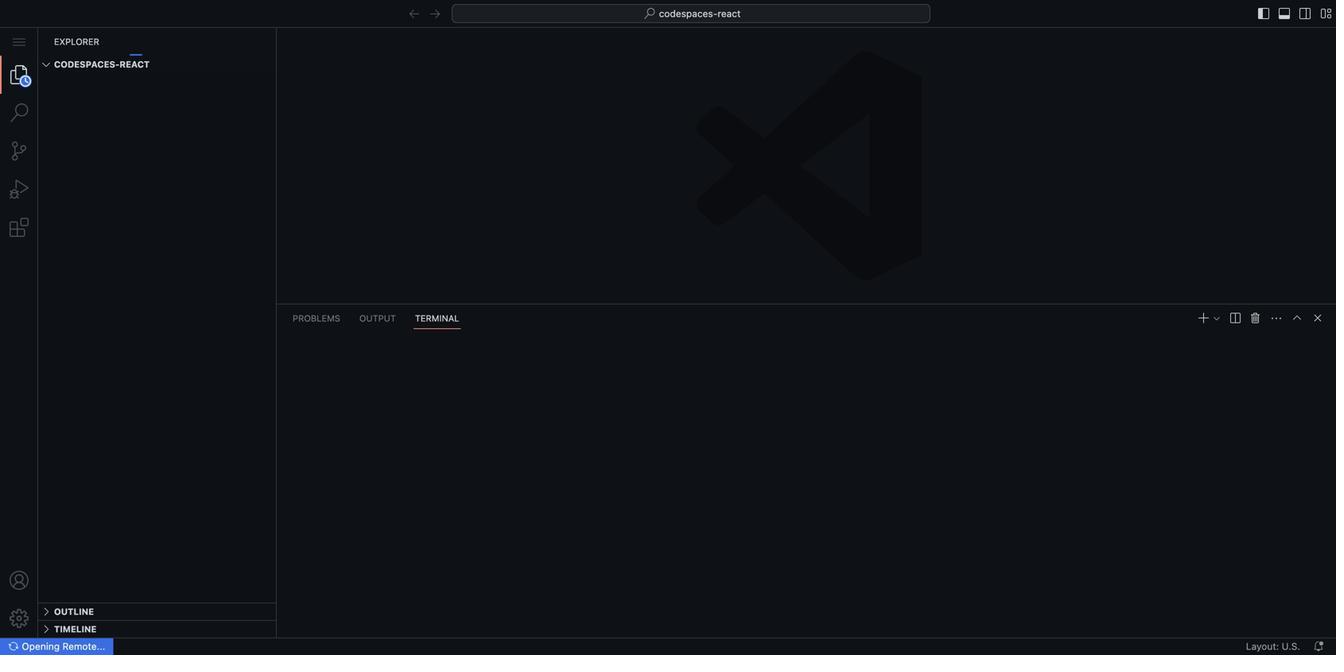 Task type: vqa. For each thing, say whether or not it's contained in the screenshot.
library
no



Task type: locate. For each thing, give the bounding box(es) containing it.
1 vertical spatial react
[[120, 59, 150, 70]]

react
[[718, 8, 741, 19], [120, 59, 150, 70]]

1 vertical spatial active view switcher tab list
[[283, 305, 469, 332]]

main content
[[277, 28, 1336, 304]]

explorer section: codespaces-react element
[[54, 56, 150, 73]]

view pane container collapsed image
[[40, 623, 52, 636]]

react for "view pane container expanded" icon
[[120, 59, 150, 70]]

view pane container expanded image
[[40, 58, 52, 71]]

manage toolbar
[[0, 562, 38, 638]]

explorer (⇧⌘e) image
[[19, 75, 32, 87]]

0 horizontal spatial react
[[120, 59, 150, 70]]

1 horizontal spatial active view switcher tab list
[[283, 305, 469, 332]]

1 horizontal spatial codespaces-
[[659, 8, 718, 19]]

opening
[[22, 641, 60, 652]]

layout: u.s. button
[[1242, 638, 1304, 655]]

codespaces- inside toolbar
[[659, 8, 718, 19]]

codespaces- inside dropdown button
[[54, 59, 120, 70]]

react right search image
[[718, 8, 741, 19]]

0 horizontal spatial codespaces-react
[[54, 59, 150, 70]]

react down explorer actions toolbar
[[120, 59, 150, 70]]

opening remote... button
[[0, 638, 113, 655]]

1 horizontal spatial codespaces-react
[[659, 8, 741, 19]]

0 vertical spatial react
[[718, 8, 741, 19]]

codespaces-react inside dropdown button
[[54, 59, 150, 70]]

codespaces-
[[659, 8, 718, 19], [54, 59, 120, 70]]

react inside codespaces-react toolbar
[[718, 8, 741, 19]]

1 vertical spatial codespaces-
[[54, 59, 120, 70]]

codespaces-react right search image
[[659, 8, 741, 19]]

Maximize Panel Size checkbox
[[1289, 309, 1306, 327]]

codespaces- right search image
[[659, 8, 718, 19]]

problems
[[293, 313, 340, 324]]

status containing opening remote...
[[0, 638, 1336, 655]]

explorer
[[54, 37, 99, 47]]

explorer actions toolbar
[[103, 28, 270, 56]]

output link
[[358, 306, 398, 331]]

react inside explorer section: codespaces-react element
[[120, 59, 150, 70]]

remote...
[[62, 641, 105, 652]]

codespaces-react down explorer
[[54, 59, 150, 70]]

status
[[0, 638, 1336, 655]]

toolbar
[[1289, 305, 1330, 332]]

1 tab from the top
[[0, 94, 38, 132]]

0 vertical spatial codespaces-react
[[659, 8, 741, 19]]

codespaces- down explorer
[[54, 59, 120, 70]]

0 horizontal spatial active view switcher tab list
[[0, 56, 38, 247]]

0 horizontal spatial codespaces-
[[54, 59, 120, 70]]

codespaces-react inside toolbar
[[659, 8, 741, 19]]

active view switcher tab list
[[0, 56, 38, 247], [283, 305, 469, 332]]

1 horizontal spatial react
[[718, 8, 741, 19]]

codespaces-react
[[659, 8, 741, 19], [54, 59, 150, 70]]

active view switcher tab list containing problems
[[283, 305, 469, 332]]

opening remote...
[[19, 641, 105, 652]]

tab
[[0, 94, 38, 132], [0, 132, 38, 170], [0, 170, 38, 208], [0, 208, 38, 247]]

1 vertical spatial codespaces-react
[[54, 59, 150, 70]]

Toggle Secondary Side Bar (⌥⌘B) checkbox
[[1296, 5, 1314, 22]]

timeline
[[54, 624, 97, 635]]

0 vertical spatial codespaces-
[[659, 8, 718, 19]]



Task type: describe. For each thing, give the bounding box(es) containing it.
0 vertical spatial active view switcher tab list
[[0, 56, 38, 247]]

layout: u.s.
[[1246, 641, 1300, 652]]

Toggle Panel (⌘J) checkbox
[[1276, 5, 1293, 22]]

codespaces-react button
[[38, 56, 276, 73]]

codespaces- for search image
[[659, 8, 718, 19]]

codespaces-react toolbar
[[406, 4, 931, 23]]

Toggle Primary Side Bar (⌘B) checkbox
[[1255, 5, 1273, 22]]

react for search image
[[718, 8, 741, 19]]

3 tab from the top
[[0, 170, 38, 208]]

problems link
[[291, 306, 342, 331]]

u.s.
[[1282, 641, 1300, 652]]

notifications image
[[1313, 641, 1324, 652]]

codespaces-react for search image
[[659, 8, 741, 19]]

codespaces-react for "view pane container expanded" icon
[[54, 59, 150, 70]]

explorer (⇧⌘e) element
[[0, 56, 38, 94]]

title actions toolbar
[[1255, 0, 1335, 27]]

view pane container collapsed image
[[40, 606, 52, 618]]

codespaces- for "view pane container expanded" icon
[[54, 59, 120, 70]]

outline
[[54, 607, 94, 617]]

sync image
[[6, 639, 21, 654]]

layout:
[[1246, 641, 1279, 652]]

2 tab from the top
[[0, 132, 38, 170]]

output
[[359, 313, 396, 324]]

outline button
[[38, 603, 276, 621]]

terminal
[[415, 313, 459, 324]]

terminal actions toolbar
[[473, 305, 1289, 332]]

search image
[[644, 7, 657, 20]]

terminal link
[[414, 306, 461, 331]]

4 tab from the top
[[0, 208, 38, 247]]

timeline button
[[38, 620, 276, 638]]



